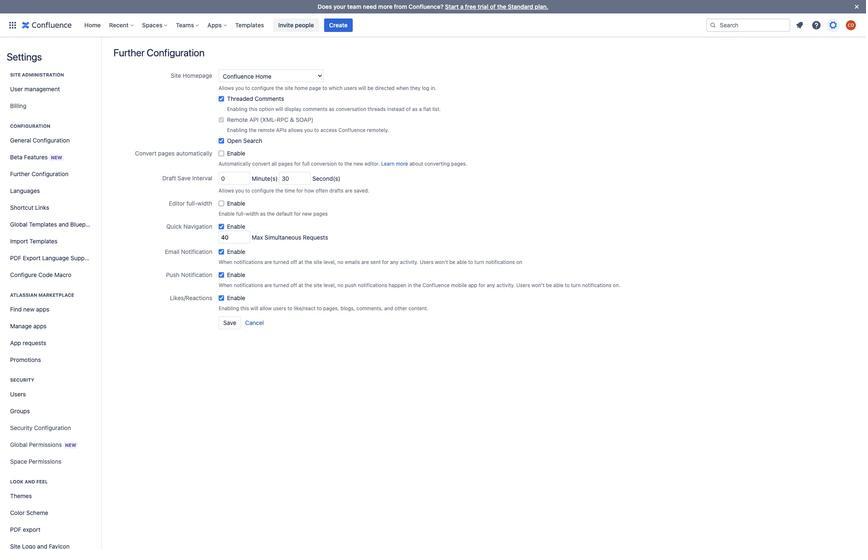 Task type: locate. For each thing, give the bounding box(es) containing it.
when notifications are turned off at the site level, no push notifications happen in the confluence mobile app for any activity. users won't be able to turn notifications on.
[[219, 282, 621, 289]]

email notification
[[165, 248, 212, 255]]

full- for editor
[[187, 200, 198, 207]]

global inside security group
[[10, 441, 27, 448]]

mobile
[[451, 282, 467, 289]]

configuration group
[[7, 114, 98, 286]]

0 vertical spatial confluence
[[339, 127, 366, 133]]

1 vertical spatial notification
[[181, 271, 212, 279]]

converting
[[425, 161, 450, 167]]

site left the "home"
[[285, 85, 293, 91]]

turn up the app
[[475, 259, 485, 265]]

0 vertical spatial users
[[344, 85, 357, 91]]

1 vertical spatial configure
[[252, 188, 274, 194]]

1 turned from the top
[[274, 259, 289, 265]]

a inside threaded comments enabling this option will display comments as conversation threads instead of as a flat list.
[[419, 106, 422, 112]]

0 vertical spatial allows
[[219, 85, 234, 91]]

enable checkbox for push notification
[[219, 271, 224, 279]]

1 horizontal spatial be
[[450, 259, 456, 265]]

0 vertical spatial permissions
[[29, 441, 62, 448]]

standard
[[508, 3, 534, 10]]

new down security configuration link
[[65, 442, 76, 448]]

0 horizontal spatial further configuration
[[10, 170, 68, 178]]

2 horizontal spatial pages
[[313, 211, 328, 217]]

you
[[236, 85, 244, 91], [304, 127, 313, 133], [236, 188, 244, 194]]

pdf for pdf export
[[10, 526, 21, 533]]

security configuration link
[[7, 420, 94, 437]]

2 vertical spatial enabling
[[219, 305, 239, 312]]

0 horizontal spatial width
[[198, 200, 212, 207]]

2 horizontal spatial new
[[354, 161, 364, 167]]

1 vertical spatial be
[[450, 259, 456, 265]]

1 vertical spatial enable checkbox
[[219, 248, 224, 256]]

more right learn
[[396, 161, 408, 167]]

new left editor.
[[354, 161, 364, 167]]

users right allow
[[273, 305, 286, 312]]

1 vertical spatial confluence
[[423, 282, 450, 289]]

2 allows from the top
[[219, 188, 234, 194]]

further configuration down 'spaces' "popup button"
[[114, 47, 205, 58]]

new inside global permissions new
[[65, 442, 76, 448]]

templates down links
[[29, 221, 57, 228]]

0 vertical spatial new
[[51, 155, 62, 160]]

level, left "emails"
[[324, 259, 336, 265]]

spaces
[[142, 21, 163, 28]]

security
[[10, 377, 34, 383], [10, 424, 32, 432]]

allows down draft save interval text field
[[219, 188, 234, 194]]

users
[[344, 85, 357, 91], [273, 305, 286, 312]]

notification for push notification
[[181, 271, 212, 279]]

1 vertical spatial level,
[[324, 282, 336, 289]]

1 vertical spatial turn
[[571, 282, 581, 289]]

soap)
[[296, 116, 314, 123]]

notification icon image
[[795, 20, 805, 30]]

enable for quick navigation
[[227, 223, 245, 230]]

global inside the configuration group
[[10, 221, 27, 228]]

to inside remote api (xml-rpc & soap) enabling the remote apis allows you to access confluence remotely.
[[314, 127, 319, 133]]

second(s)
[[313, 175, 341, 182]]

2 vertical spatial users
[[10, 391, 26, 398]]

user management
[[10, 85, 60, 93]]

1 vertical spatial security
[[10, 424, 32, 432]]

security group
[[7, 369, 94, 473]]

None text field
[[219, 231, 250, 244]]

confluence left mobile
[[423, 282, 450, 289]]

pages right all
[[279, 161, 293, 167]]

enabling left allow
[[219, 305, 239, 312]]

apps
[[36, 306, 49, 313], [33, 323, 47, 330]]

global permissions new
[[10, 441, 76, 448]]

0 horizontal spatial further
[[10, 170, 30, 178]]

confluence image
[[22, 20, 72, 30], [22, 20, 72, 30]]

0 vertical spatial level,
[[324, 259, 336, 265]]

when
[[219, 259, 232, 265], [219, 282, 232, 289]]

0 vertical spatial pdf
[[10, 255, 21, 262]]

app
[[10, 340, 21, 347]]

this up 'api'
[[249, 106, 258, 112]]

1 vertical spatial permissions
[[29, 458, 61, 465]]

any right the app
[[487, 282, 495, 289]]

0 horizontal spatial users
[[10, 391, 26, 398]]

2 notification from the top
[[181, 271, 212, 279]]

2 enable checkbox from the top
[[219, 248, 224, 256]]

None submit
[[219, 317, 241, 329], [245, 317, 264, 329], [219, 317, 241, 329], [245, 317, 264, 329]]

enable checkbox right "likes/reactions"
[[219, 294, 224, 302]]

width up max
[[246, 211, 259, 217]]

2 configure from the top
[[252, 188, 274, 194]]

1 horizontal spatial won't
[[532, 282, 545, 289]]

recent button
[[107, 18, 137, 32]]

are
[[345, 188, 353, 194], [265, 259, 272, 265], [362, 259, 369, 265], [265, 282, 272, 289]]

enable checkbox for likes/reactions
[[219, 294, 224, 302]]

templates link
[[233, 18, 267, 32]]

of right trial
[[490, 3, 496, 10]]

in.
[[431, 85, 437, 91]]

editor.
[[365, 161, 380, 167]]

1 vertical spatial new
[[302, 211, 312, 217]]

are right drafts
[[345, 188, 353, 194]]

0 vertical spatial and
[[59, 221, 69, 228]]

Enable checkbox
[[219, 199, 224, 208], [219, 248, 224, 256], [219, 294, 224, 302]]

comments
[[303, 106, 328, 112]]

Remote API (XML-RPC & SOAP) checkbox
[[219, 116, 224, 124]]

1 when from the top
[[219, 259, 232, 265]]

site up user
[[10, 72, 21, 77]]

1 enable checkbox from the top
[[219, 149, 224, 158]]

None text field
[[279, 172, 311, 185]]

users up groups
[[10, 391, 26, 398]]

2 site from the left
[[171, 72, 181, 79]]

0 horizontal spatial new
[[23, 306, 34, 313]]

1 global from the top
[[10, 221, 27, 228]]

notification up push notification
[[181, 248, 212, 255]]

level, left push
[[324, 282, 336, 289]]

activity. right the app
[[497, 282, 515, 289]]

enabling up remote
[[227, 106, 248, 112]]

you for site
[[236, 85, 244, 91]]

3 enable checkbox from the top
[[219, 294, 224, 302]]

groups link
[[7, 403, 94, 420]]

no left push
[[338, 282, 344, 289]]

how
[[305, 188, 314, 194]]

0 horizontal spatial pages
[[158, 150, 175, 157]]

happen
[[389, 282, 407, 289]]

1 vertical spatial at
[[299, 282, 303, 289]]

2 when from the top
[[219, 282, 232, 289]]

1 off from the top
[[291, 259, 297, 265]]

at for push notification
[[299, 282, 303, 289]]

at up like/react
[[299, 282, 303, 289]]

will left allow
[[251, 305, 258, 312]]

the right in
[[414, 282, 421, 289]]

open
[[227, 137, 242, 144]]

1 vertical spatial of
[[406, 106, 411, 112]]

promotions link
[[7, 352, 94, 369]]

you down soap)
[[304, 127, 313, 133]]

users right which
[[344, 85, 357, 91]]

3 enable checkbox from the top
[[219, 271, 224, 279]]

allows
[[288, 127, 303, 133]]

enable checkbox right email notification
[[219, 248, 224, 256]]

2 vertical spatial new
[[23, 306, 34, 313]]

comments,
[[357, 305, 383, 312]]

2 pdf from the top
[[10, 526, 21, 533]]

0 vertical spatial pages
[[158, 150, 175, 157]]

2 global from the top
[[10, 441, 27, 448]]

further configuration inside the configuration group
[[10, 170, 68, 178]]

1 vertical spatial templates
[[29, 221, 57, 228]]

pages down the 'often' on the top left of the page
[[313, 211, 328, 217]]

convert
[[252, 161, 270, 167]]

permissions down global permissions new
[[29, 458, 61, 465]]

0 vertical spatial this
[[249, 106, 258, 112]]

as right comments
[[329, 106, 335, 112]]

0 vertical spatial global
[[10, 221, 27, 228]]

0 horizontal spatial users
[[273, 305, 286, 312]]

remotely.
[[367, 127, 389, 133]]

global up space at the left bottom of the page
[[10, 441, 27, 448]]

administration
[[22, 72, 64, 77]]

off up like/react
[[291, 282, 297, 289]]

atlassian marketplace
[[10, 292, 74, 298]]

0 vertical spatial enable checkbox
[[219, 149, 224, 158]]

like/react
[[294, 305, 316, 312]]

Search field
[[707, 18, 791, 32]]

pdf inside look and feel group
[[10, 526, 21, 533]]

site down requests
[[314, 259, 322, 265]]

1 vertical spatial and
[[385, 305, 393, 312]]

enable checkbox right push notification
[[219, 271, 224, 279]]

of
[[490, 3, 496, 10], [406, 106, 411, 112]]

1 allows from the top
[[219, 85, 234, 91]]

site for site homepage
[[171, 72, 181, 79]]

no for push notification
[[338, 282, 344, 289]]

enable checkbox down draft save interval text field
[[219, 199, 224, 208]]

are down simultaneous
[[265, 259, 272, 265]]

permissions inside 'link'
[[29, 458, 61, 465]]

pdf inside the configuration group
[[10, 255, 21, 262]]

a left flat at left
[[419, 106, 422, 112]]

general configuration
[[10, 137, 70, 144]]

1 vertical spatial you
[[304, 127, 313, 133]]

0 vertical spatial enabling
[[227, 106, 248, 112]]

of right instead
[[406, 106, 411, 112]]

conversion
[[311, 161, 337, 167]]

0 vertical spatial further
[[114, 47, 145, 58]]

convert
[[135, 150, 157, 157]]

and
[[59, 221, 69, 228], [385, 305, 393, 312], [25, 479, 35, 485]]

new right default
[[302, 211, 312, 217]]

enable for push notification
[[227, 271, 245, 279]]

need
[[363, 3, 377, 10]]

2 vertical spatial enable checkbox
[[219, 271, 224, 279]]

1 no from the top
[[338, 259, 344, 265]]

invite people
[[278, 21, 314, 28]]

the
[[498, 3, 507, 10], [276, 85, 283, 91], [249, 127, 257, 133], [345, 161, 352, 167], [276, 188, 283, 194], [267, 211, 275, 217], [305, 259, 312, 265], [305, 282, 312, 289], [414, 282, 421, 289]]

are up allow
[[265, 282, 272, 289]]

1 horizontal spatial new
[[65, 442, 76, 448]]

of inside threaded comments enabling this option will display comments as conversation threads instead of as a flat list.
[[406, 106, 411, 112]]

1 vertical spatial pages
[[279, 161, 293, 167]]

requests
[[23, 340, 46, 347]]

banner
[[0, 13, 867, 37]]

0 vertical spatial enable checkbox
[[219, 199, 224, 208]]

email
[[165, 248, 180, 255]]

any right sent
[[390, 259, 399, 265]]

1 vertical spatial will
[[276, 106, 283, 112]]

apps up requests
[[33, 323, 47, 330]]

this left allow
[[241, 305, 249, 312]]

1 level, from the top
[[324, 259, 336, 265]]

1 horizontal spatial width
[[246, 211, 259, 217]]

configure for time
[[252, 188, 274, 194]]

0 horizontal spatial more
[[378, 3, 393, 10]]

1 horizontal spatial and
[[59, 221, 69, 228]]

configuration up beta features new
[[33, 137, 70, 144]]

0 horizontal spatial won't
[[435, 259, 448, 265]]

user management link
[[7, 81, 94, 98]]

max
[[252, 234, 263, 241]]

Draft Save Interval text field
[[219, 172, 250, 185]]

2 turned from the top
[[274, 282, 289, 289]]

1 vertical spatial allows
[[219, 188, 234, 194]]

be
[[368, 85, 374, 91], [450, 259, 456, 265], [546, 282, 552, 289]]

configuration for security configuration link
[[34, 424, 71, 432]]

full-
[[187, 200, 198, 207], [236, 211, 246, 217]]

all
[[272, 161, 277, 167]]

minute(s)
[[252, 175, 278, 182]]

2 vertical spatial you
[[236, 188, 244, 194]]

0 horizontal spatial site
[[10, 72, 21, 77]]

security down the 'promotions'
[[10, 377, 34, 383]]

2 enable checkbox from the top
[[219, 223, 224, 231]]

site up enabling this will allow users to like/react to pages, blogs, comments, and other content.
[[314, 282, 322, 289]]

configuration up languages link on the left of page
[[32, 170, 68, 178]]

off down the max simultaneous requests
[[291, 259, 297, 265]]

2 off from the top
[[291, 282, 297, 289]]

configure up comments on the left top of the page
[[252, 85, 274, 91]]

the up search
[[249, 127, 257, 133]]

2 security from the top
[[10, 424, 32, 432]]

2 vertical spatial will
[[251, 305, 258, 312]]

the inside remote api (xml-rpc & soap) enabling the remote apis allows you to access confluence remotely.
[[249, 127, 257, 133]]

0 vertical spatial at
[[299, 259, 303, 265]]

are left sent
[[362, 259, 369, 265]]

0 vertical spatial of
[[490, 3, 496, 10]]

1 horizontal spatial any
[[487, 282, 495, 289]]

further configuration down beta features new
[[10, 170, 68, 178]]

2 level, from the top
[[324, 282, 336, 289]]

apps down atlassian marketplace
[[36, 306, 49, 313]]

teams
[[176, 21, 194, 28]]

full- right editor
[[187, 200, 198, 207]]

templates
[[235, 21, 264, 28], [29, 221, 57, 228], [30, 238, 57, 245]]

permissions
[[29, 441, 62, 448], [29, 458, 61, 465]]

at down the max simultaneous requests
[[299, 259, 303, 265]]

1 horizontal spatial users
[[420, 259, 434, 265]]

templates right the apps popup button
[[235, 21, 264, 28]]

home link
[[82, 18, 103, 32]]

width up navigation on the top left
[[198, 200, 212, 207]]

site left homepage
[[171, 72, 181, 79]]

at
[[299, 259, 303, 265], [299, 282, 303, 289]]

at for email notification
[[299, 259, 303, 265]]

open search
[[227, 137, 262, 144]]

configuration inside security group
[[34, 424, 71, 432]]

for right the app
[[479, 282, 486, 289]]

confluence down conversation on the left of the page
[[339, 127, 366, 133]]

2 at from the top
[[299, 282, 303, 289]]

0 vertical spatial templates
[[235, 21, 264, 28]]

blogs,
[[341, 305, 355, 312]]

find
[[10, 306, 22, 313]]

no for email notification
[[338, 259, 344, 265]]

the right trial
[[498, 3, 507, 10]]

plan.
[[535, 3, 549, 10]]

language
[[42, 255, 69, 262]]

level,
[[324, 259, 336, 265], [324, 282, 336, 289]]

will inside threaded comments enabling this option will display comments as conversation threads instead of as a flat list.
[[276, 106, 283, 112]]

pdf export link
[[7, 522, 94, 539]]

templates up pdf export language support link
[[30, 238, 57, 245]]

further down "beta"
[[10, 170, 30, 178]]

enable for email notification
[[227, 248, 245, 255]]

and inside group
[[25, 479, 35, 485]]

1 horizontal spatial further configuration
[[114, 47, 205, 58]]

color scheme link
[[7, 505, 94, 522]]

1 horizontal spatial a
[[461, 3, 464, 10]]

enable checkbox down open search checkbox at the left
[[219, 149, 224, 158]]

full- down draft save interval text field
[[236, 211, 246, 217]]

1 horizontal spatial full-
[[236, 211, 246, 217]]

2 horizontal spatial be
[[546, 282, 552, 289]]

notification up "likes/reactions"
[[181, 271, 212, 279]]

site administration group
[[7, 63, 94, 117]]

Enable checkbox
[[219, 149, 224, 158], [219, 223, 224, 231], [219, 271, 224, 279]]

1 vertical spatial any
[[487, 282, 495, 289]]

users inside security group
[[10, 391, 26, 398]]

pdf export
[[10, 526, 40, 533]]

1 horizontal spatial site
[[171, 72, 181, 79]]

2 no from the top
[[338, 282, 344, 289]]

you down draft save interval text field
[[236, 188, 244, 194]]

users up when notifications are turned off at the site level, no push notifications happen in the confluence mobile app for any activity. users won't be able to turn notifications on.
[[420, 259, 434, 265]]

save
[[178, 175, 191, 182]]

and left feel
[[25, 479, 35, 485]]

new
[[354, 161, 364, 167], [302, 211, 312, 217], [23, 306, 34, 313]]

1 horizontal spatial turn
[[571, 282, 581, 289]]

width for editor
[[198, 200, 212, 207]]

when for email notification
[[219, 259, 232, 265]]

and left the other
[[385, 305, 393, 312]]

enabling down remote
[[227, 127, 248, 133]]

1 security from the top
[[10, 377, 34, 383]]

0 vertical spatial any
[[390, 259, 399, 265]]

1 horizontal spatial of
[[490, 3, 496, 10]]

1 pdf from the top
[[10, 255, 21, 262]]

configuration for general configuration link
[[33, 137, 70, 144]]

0 vertical spatial you
[[236, 85, 244, 91]]

0 vertical spatial more
[[378, 3, 393, 10]]

and left blueprints
[[59, 221, 69, 228]]

1 vertical spatial new
[[65, 442, 76, 448]]

1 site from the left
[[10, 72, 21, 77]]

0 vertical spatial width
[[198, 200, 212, 207]]

1 at from the top
[[299, 259, 303, 265]]

site inside group
[[10, 72, 21, 77]]

off for push notification
[[291, 282, 297, 289]]

enable checkbox for quick navigation
[[219, 223, 224, 231]]

log
[[422, 85, 430, 91]]

team
[[348, 3, 362, 10]]

shortcut links link
[[7, 199, 94, 216]]

1 vertical spatial users
[[517, 282, 530, 289]]

0 vertical spatial won't
[[435, 259, 448, 265]]

1 enable checkbox from the top
[[219, 199, 224, 208]]

as left default
[[260, 211, 266, 217]]

notification for email notification
[[181, 248, 212, 255]]

new for permissions
[[65, 442, 76, 448]]

this
[[249, 106, 258, 112], [241, 305, 249, 312]]

a left the free
[[461, 3, 464, 10]]

navigation
[[184, 223, 212, 230]]

import
[[10, 238, 28, 245]]

the down requests
[[305, 259, 312, 265]]

allows up threaded comments option
[[219, 85, 234, 91]]

when
[[396, 85, 409, 91]]

they
[[410, 85, 421, 91]]

shortcut links
[[10, 204, 49, 211]]

global up the import
[[10, 221, 27, 228]]

1 vertical spatial apps
[[33, 323, 47, 330]]

turn left 'on.' in the right of the page
[[571, 282, 581, 289]]

further right collapse sidebar image
[[114, 47, 145, 58]]

0 horizontal spatial be
[[368, 85, 374, 91]]

new for features
[[51, 155, 62, 160]]

allow
[[260, 305, 272, 312]]

1 notification from the top
[[181, 248, 212, 255]]

1 configure from the top
[[252, 85, 274, 91]]

learn
[[381, 161, 395, 167]]

templates inside global element
[[235, 21, 264, 28]]

2 vertical spatial and
[[25, 479, 35, 485]]

1 vertical spatial global
[[10, 441, 27, 448]]

security down groups
[[10, 424, 32, 432]]

enable checkbox for convert pages automatically
[[219, 149, 224, 158]]

2 vertical spatial templates
[[30, 238, 57, 245]]

0 horizontal spatial of
[[406, 106, 411, 112]]

1 vertical spatial enabling
[[227, 127, 248, 133]]

home
[[295, 85, 308, 91]]

new inside beta features new
[[51, 155, 62, 160]]

2 horizontal spatial as
[[412, 106, 418, 112]]

configure down minute(s)
[[252, 188, 274, 194]]



Task type: vqa. For each thing, say whether or not it's contained in the screenshot.
Color Scheme
yes



Task type: describe. For each thing, give the bounding box(es) containing it.
enable checkbox for email notification
[[219, 248, 224, 256]]

code
[[38, 271, 53, 279]]

convert pages automatically
[[135, 150, 212, 157]]

site for email notification
[[314, 259, 322, 265]]

1 horizontal spatial more
[[396, 161, 408, 167]]

automatically convert all pages for full conversion to the new editor. learn more about converting pages.
[[219, 161, 467, 167]]

app requests
[[10, 340, 46, 347]]

notifications up allow
[[234, 282, 263, 289]]

space
[[10, 458, 27, 465]]

space permissions
[[10, 458, 61, 465]]

1 horizontal spatial further
[[114, 47, 145, 58]]

themes
[[10, 493, 32, 500]]

further inside further configuration link
[[10, 170, 30, 178]]

width for enable
[[246, 211, 259, 217]]

enabling this will allow users to like/react to pages, blogs, comments, and other content.
[[219, 305, 429, 312]]

teams button
[[173, 18, 203, 32]]

rpc
[[277, 116, 289, 123]]

configuration up site homepage in the top of the page
[[147, 47, 205, 58]]

support
[[71, 255, 92, 262]]

1 horizontal spatial users
[[344, 85, 357, 91]]

1 horizontal spatial pages
[[279, 161, 293, 167]]

configure code macro link
[[7, 267, 94, 284]]

0 horizontal spatial turn
[[475, 259, 485, 265]]

enable full-width as the default for new pages
[[219, 211, 328, 217]]

enable for convert pages automatically
[[227, 150, 245, 157]]

other
[[395, 305, 407, 312]]

banner containing home
[[0, 13, 867, 37]]

0 vertical spatial site
[[285, 85, 293, 91]]

macro
[[54, 271, 71, 279]]

free
[[465, 3, 477, 10]]

1 vertical spatial this
[[241, 305, 249, 312]]

configure
[[10, 271, 37, 279]]

allows for allows you to configure the time for how often drafts are saved.
[[219, 188, 234, 194]]

which
[[329, 85, 343, 91]]

this inside threaded comments enabling this option will display comments as conversation threads instead of as a flat list.
[[249, 106, 258, 112]]

home
[[84, 21, 101, 28]]

0 vertical spatial will
[[359, 85, 366, 91]]

trial
[[478, 3, 489, 10]]

full
[[302, 161, 310, 167]]

enable for likes/reactions
[[227, 294, 245, 302]]

user
[[10, 85, 23, 93]]

notifications left 'on.' in the right of the page
[[583, 282, 612, 289]]

help icon image
[[812, 20, 822, 30]]

global element
[[5, 13, 705, 37]]

collapse sidebar image
[[92, 41, 110, 58]]

site for site administration
[[10, 72, 21, 77]]

notifications down max
[[234, 259, 263, 265]]

site for push notification
[[314, 282, 322, 289]]

0 horizontal spatial any
[[390, 259, 399, 265]]

pdf export language support link
[[7, 250, 94, 267]]

for left how
[[297, 188, 303, 194]]

the left default
[[267, 211, 275, 217]]

0 vertical spatial be
[[368, 85, 374, 91]]

automatically
[[219, 161, 251, 167]]

0 horizontal spatial as
[[260, 211, 266, 217]]

does your team need more from confluence? start a free trial of the standard plan.
[[318, 3, 549, 10]]

off for email notification
[[291, 259, 297, 265]]

max simultaneous requests
[[252, 234, 328, 241]]

1 vertical spatial won't
[[532, 282, 545, 289]]

access
[[321, 127, 337, 133]]

1 horizontal spatial able
[[554, 282, 564, 289]]

atlassian
[[10, 292, 37, 298]]

space permissions link
[[7, 454, 94, 470]]

pages,
[[323, 305, 339, 312]]

Open Search checkbox
[[219, 137, 224, 145]]

enabling inside remote api (xml-rpc & soap) enabling the remote apis allows you to access confluence remotely.
[[227, 127, 248, 133]]

enable checkbox for editor full-width
[[219, 199, 224, 208]]

security for security
[[10, 377, 34, 383]]

apps button
[[205, 18, 230, 32]]

homepage
[[183, 72, 212, 79]]

0 horizontal spatial able
[[457, 259, 467, 265]]

turned for push notification
[[274, 282, 289, 289]]

turned for email notification
[[274, 259, 289, 265]]

interval
[[192, 175, 212, 182]]

the left editor.
[[345, 161, 352, 167]]

full- for enable
[[236, 211, 246, 217]]

apps inside find new apps link
[[36, 306, 49, 313]]

notifications left on
[[486, 259, 515, 265]]

(xml-
[[260, 116, 277, 123]]

the up like/react
[[305, 282, 312, 289]]

apps inside the 'manage apps' "link"
[[33, 323, 47, 330]]

level, for push notification
[[324, 282, 336, 289]]

and inside the configuration group
[[59, 221, 69, 228]]

for right default
[[294, 211, 301, 217]]

your profile and preferences image
[[846, 20, 857, 30]]

when for push notification
[[219, 282, 232, 289]]

on.
[[613, 282, 621, 289]]

languages
[[10, 187, 40, 194]]

appswitcher icon image
[[8, 20, 18, 30]]

1 vertical spatial users
[[273, 305, 286, 312]]

2 horizontal spatial and
[[385, 305, 393, 312]]

Threaded Comments checkbox
[[219, 95, 224, 103]]

global for global templates and blueprints
[[10, 221, 27, 228]]

threaded comments enabling this option will display comments as conversation threads instead of as a flat list.
[[227, 95, 441, 112]]

you for time
[[236, 188, 244, 194]]

confluence inside remote api (xml-rpc & soap) enabling the remote apis allows you to access confluence remotely.
[[339, 127, 366, 133]]

invite people button
[[273, 18, 319, 32]]

settings
[[7, 51, 42, 63]]

0 vertical spatial a
[[461, 3, 464, 10]]

your
[[334, 3, 346, 10]]

notifications right push
[[358, 282, 387, 289]]

find new apps link
[[7, 301, 94, 318]]

allows you to configure the site home page to which users will be directed when they log in.
[[219, 85, 437, 91]]

allows for allows you to configure the site home page to which users will be directed when they log in.
[[219, 85, 234, 91]]

color
[[10, 509, 25, 517]]

links
[[35, 204, 49, 211]]

apis
[[276, 127, 287, 133]]

start
[[445, 3, 459, 10]]

themes link
[[7, 488, 94, 505]]

configuration up general
[[10, 123, 50, 129]]

on
[[517, 259, 523, 265]]

threads
[[368, 106, 386, 112]]

promotions
[[10, 356, 41, 363]]

atlassian marketplace group
[[7, 284, 94, 371]]

you inside remote api (xml-rpc & soap) enabling the remote apis allows you to access confluence remotely.
[[304, 127, 313, 133]]

permissions for global
[[29, 441, 62, 448]]

instead
[[387, 106, 405, 112]]

start a free trial of the standard plan. link
[[445, 3, 549, 10]]

apps
[[208, 21, 222, 28]]

push
[[166, 271, 180, 279]]

2 vertical spatial be
[[546, 282, 552, 289]]

create
[[329, 21, 348, 28]]

the up comments on the left top of the page
[[276, 85, 283, 91]]

new inside atlassian marketplace group
[[23, 306, 34, 313]]

management
[[24, 85, 60, 93]]

templates for global templates and blueprints
[[29, 221, 57, 228]]

editor full-width
[[169, 200, 212, 207]]

global for global permissions new
[[10, 441, 27, 448]]

requests
[[303, 234, 328, 241]]

2 vertical spatial pages
[[313, 211, 328, 217]]

from
[[394, 3, 407, 10]]

page
[[309, 85, 321, 91]]

sent
[[371, 259, 381, 265]]

close image
[[852, 2, 862, 12]]

level, for email notification
[[324, 259, 336, 265]]

editor
[[169, 200, 185, 207]]

display
[[285, 106, 302, 112]]

for right sent
[[382, 259, 389, 265]]

security configuration
[[10, 424, 71, 432]]

app requests link
[[7, 335, 94, 352]]

settings icon image
[[829, 20, 839, 30]]

search image
[[710, 22, 717, 28]]

2 horizontal spatial users
[[517, 282, 530, 289]]

manage apps link
[[7, 318, 94, 335]]

for left full
[[294, 161, 301, 167]]

configure for site
[[252, 85, 274, 91]]

0 vertical spatial users
[[420, 259, 434, 265]]

enabling inside threaded comments enabling this option will display comments as conversation threads instead of as a flat list.
[[227, 106, 248, 112]]

enable for editor full-width
[[227, 200, 245, 207]]

site administration
[[10, 72, 64, 77]]

1 horizontal spatial as
[[329, 106, 335, 112]]

1 horizontal spatial confluence
[[423, 282, 450, 289]]

templates for import templates
[[30, 238, 57, 245]]

the left time
[[276, 188, 283, 194]]

1 horizontal spatial new
[[302, 211, 312, 217]]

conversation
[[336, 106, 367, 112]]

0 vertical spatial activity.
[[400, 259, 419, 265]]

automatically
[[176, 150, 212, 157]]

shortcut
[[10, 204, 34, 211]]

billing
[[10, 102, 26, 109]]

permissions for space
[[29, 458, 61, 465]]

find new apps
[[10, 306, 49, 313]]

0 vertical spatial new
[[354, 161, 364, 167]]

0 horizontal spatial will
[[251, 305, 258, 312]]

quick navigation
[[166, 223, 212, 230]]

look and feel group
[[7, 470, 94, 549]]

security for security configuration
[[10, 424, 32, 432]]

pdf for pdf export language support
[[10, 255, 21, 262]]

users link
[[7, 386, 94, 403]]

site homepage
[[171, 72, 212, 79]]

in
[[408, 282, 412, 289]]

configuration for further configuration link
[[32, 170, 68, 178]]

spaces button
[[140, 18, 171, 32]]

1 horizontal spatial activity.
[[497, 282, 515, 289]]

search
[[243, 137, 262, 144]]

option
[[259, 106, 274, 112]]



